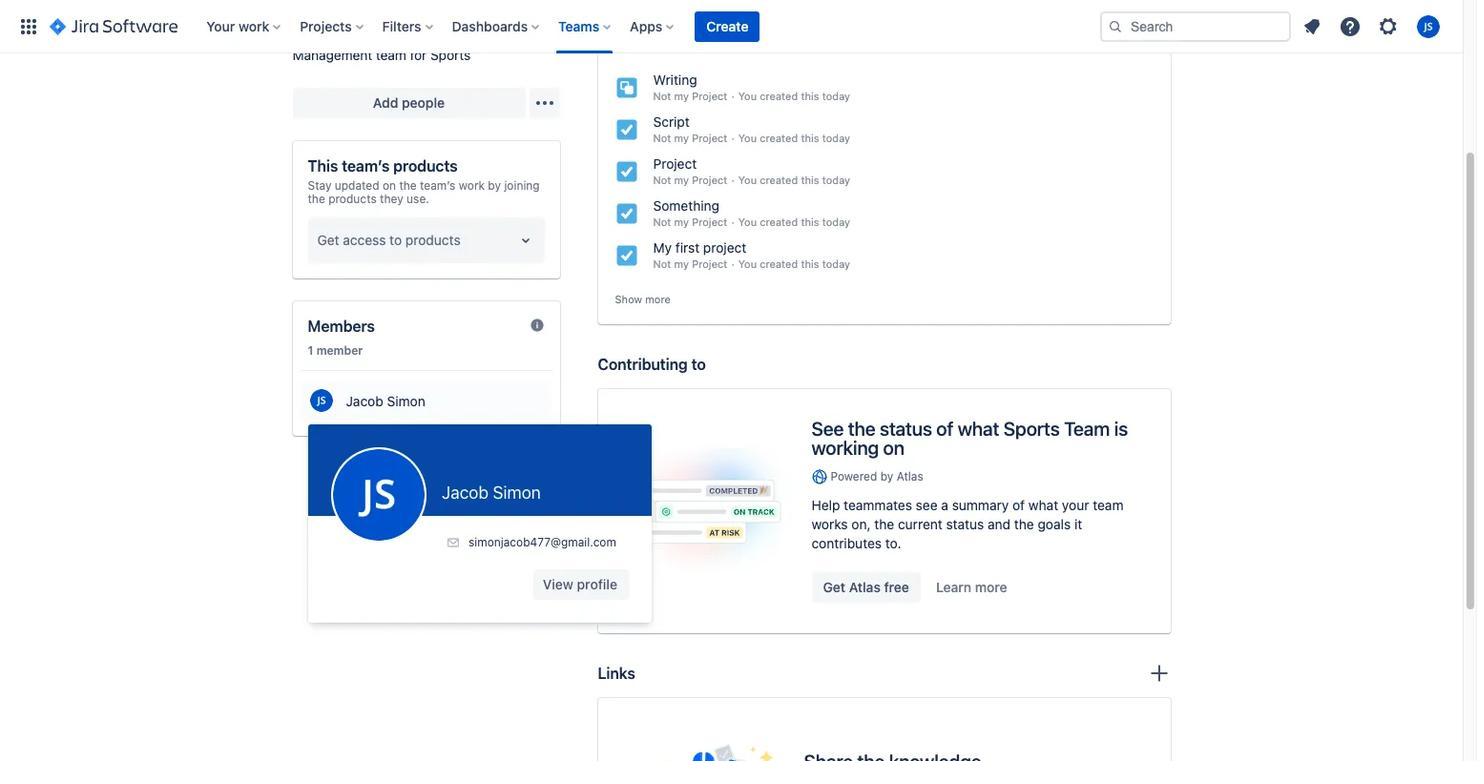 Task type: locate. For each thing, give the bounding box(es) containing it.
to
[[389, 232, 402, 248], [691, 356, 706, 373]]

banner containing your work
[[0, 0, 1463, 53]]

5 this from the top
[[801, 258, 819, 270]]

of inside help teammates see a summary of what your team works on, the current status and the goals it contributes to.
[[1012, 497, 1025, 513]]

not my project for something
[[653, 216, 727, 228]]

get for get access to products
[[317, 232, 339, 248]]

team's up the updated
[[342, 157, 390, 175]]

created for writing
[[760, 90, 798, 102]]

see
[[812, 418, 844, 440]]

1 vertical spatial team
[[1093, 497, 1124, 513]]

the right the see at the right
[[848, 418, 876, 440]]

my down 'something'
[[674, 216, 689, 228]]

filters button
[[377, 11, 440, 42]]

jacob simon down member
[[346, 393, 425, 409]]

see
[[916, 497, 938, 513]]

you created this today
[[738, 90, 850, 102], [738, 132, 850, 144], [738, 174, 850, 186], [738, 216, 850, 228], [738, 258, 850, 270]]

atlas left free
[[849, 579, 881, 595]]

jacob simon up email image
[[442, 483, 541, 503]]

not for my first project
[[653, 258, 671, 270]]

4 today from the top
[[822, 216, 850, 228]]

created for my first project
[[760, 258, 798, 270]]

projects
[[300, 18, 352, 34]]

4 created from the top
[[760, 216, 798, 228]]

1 horizontal spatial atlas
[[897, 469, 923, 484]]

5 not my project from the top
[[653, 258, 727, 270]]

team left for
[[376, 47, 406, 63]]

contributes
[[812, 535, 882, 552]]

0 horizontal spatial on
[[383, 178, 396, 193]]

0 horizontal spatial atlas
[[849, 579, 881, 595]]

0 vertical spatial of
[[936, 418, 953, 440]]

3 created from the top
[[760, 174, 798, 186]]

1 vertical spatial of
[[1012, 497, 1025, 513]]

settings image
[[1377, 15, 1400, 38]]

more right show
[[645, 293, 671, 305]]

it
[[1074, 516, 1082, 532]]

for
[[410, 47, 427, 63]]

what up the powered by atlas link
[[958, 418, 999, 440]]

not for script
[[653, 132, 671, 144]]

this
[[801, 90, 819, 102], [801, 132, 819, 144], [801, 174, 819, 186], [801, 216, 819, 228], [801, 258, 819, 270]]

projects button
[[294, 11, 371, 42]]

5 created from the top
[[760, 258, 798, 270]]

2 horizontal spatial sports
[[1004, 418, 1060, 440]]

help image
[[1339, 15, 1362, 38]]

they
[[380, 192, 403, 206]]

the inside 'see the status of what sports team is working on'
[[848, 418, 876, 440]]

0 horizontal spatial more
[[645, 293, 671, 305]]

0 horizontal spatial by
[[488, 178, 501, 193]]

team's right they
[[420, 178, 456, 193]]

not my project down 'something'
[[653, 216, 727, 228]]

today for writing
[[822, 90, 850, 102]]

on up powered by atlas
[[883, 437, 904, 459]]

sports right for
[[430, 47, 471, 63]]

you for script
[[738, 132, 757, 144]]

2 vertical spatial sports
[[1004, 418, 1060, 440]]

more inside show more link
[[645, 293, 671, 305]]

by left "joining"
[[488, 178, 501, 193]]

1 vertical spatial atlas
[[849, 579, 881, 595]]

learn more
[[936, 579, 1007, 595]]

1 vertical spatial status
[[946, 516, 984, 532]]

sports team
[[292, 4, 417, 31]]

1 vertical spatial what
[[1029, 497, 1058, 513]]

products left they
[[328, 192, 377, 206]]

1 not my project from the top
[[653, 90, 727, 102]]

1 horizontal spatial of
[[1012, 497, 1025, 513]]

1 vertical spatial more
[[975, 579, 1007, 595]]

you created this today for my first project
[[738, 258, 850, 270]]

create button
[[695, 11, 760, 42]]

my down script
[[674, 132, 689, 144]]

0 vertical spatial on
[[383, 178, 396, 193]]

status up powered by atlas
[[880, 418, 932, 440]]

what inside help teammates see a summary of what your team works on, the current status and the goals it contributes to.
[[1029, 497, 1058, 513]]

writing
[[653, 72, 697, 88]]

1 horizontal spatial work
[[459, 178, 485, 193]]

team right your
[[1093, 497, 1124, 513]]

products down use.
[[405, 232, 461, 248]]

3 today from the top
[[822, 174, 850, 186]]

4 not from the top
[[653, 216, 671, 228]]

5 you from the top
[[738, 258, 757, 270]]

this team's products stay updated on the team's work by joining the products they use.
[[308, 157, 540, 206]]

4 not my project from the top
[[653, 216, 727, 228]]

view profile
[[543, 576, 617, 593]]

powered by atlas
[[831, 469, 923, 484]]

not up my
[[653, 216, 671, 228]]

0 horizontal spatial team
[[363, 4, 417, 31]]

0 vertical spatial work
[[239, 18, 269, 34]]

my
[[674, 90, 689, 102], [674, 132, 689, 144], [674, 174, 689, 186], [674, 216, 689, 228], [674, 258, 689, 270]]

0 horizontal spatial sports
[[292, 4, 359, 31]]

1 this from the top
[[801, 90, 819, 102]]

more
[[645, 293, 671, 305], [975, 579, 1007, 595]]

not down my
[[653, 258, 671, 270]]

get
[[317, 232, 339, 248], [823, 579, 845, 595]]

1 horizontal spatial jacob simon
[[442, 483, 541, 503]]

1 today from the top
[[822, 90, 850, 102]]

1 vertical spatial simon
[[493, 483, 541, 503]]

1 vertical spatial jacob
[[442, 483, 489, 503]]

Search field
[[1100, 11, 1291, 42]]

work left "joining"
[[459, 178, 485, 193]]

1 you created this today from the top
[[738, 90, 850, 102]]

3 this from the top
[[801, 174, 819, 186]]

jacob
[[346, 393, 383, 409], [442, 483, 489, 503]]

1 horizontal spatial on
[[883, 437, 904, 459]]

by
[[488, 178, 501, 193], [880, 469, 893, 484]]

1 vertical spatial work
[[459, 178, 485, 193]]

1 created from the top
[[760, 90, 798, 102]]

0 horizontal spatial work
[[239, 18, 269, 34]]

0 vertical spatial more
[[645, 293, 671, 305]]

more inside the learn more button
[[975, 579, 1007, 595]]

1 vertical spatial jacob simon
[[442, 483, 541, 503]]

the right and
[[1014, 516, 1034, 532]]

products up use.
[[393, 157, 458, 175]]

1 vertical spatial sports
[[430, 47, 471, 63]]

1 vertical spatial get
[[823, 579, 845, 595]]

0 horizontal spatial of
[[936, 418, 953, 440]]

simonjacob477@gmail.com
[[469, 535, 616, 550]]

1
[[308, 344, 313, 358]]

3 you created this today from the top
[[738, 174, 850, 186]]

learn
[[936, 579, 972, 595]]

sports up management
[[292, 4, 359, 31]]

links
[[598, 665, 635, 682]]

you created this today for project
[[738, 174, 850, 186]]

0 horizontal spatial jacob
[[346, 393, 383, 409]]

2 not my project from the top
[[653, 132, 727, 144]]

0 horizontal spatial what
[[958, 418, 999, 440]]

1 horizontal spatial what
[[1029, 497, 1058, 513]]

not
[[653, 90, 671, 102], [653, 132, 671, 144], [653, 174, 671, 186], [653, 216, 671, 228], [653, 258, 671, 270]]

on inside 'see the status of what sports team is working on'
[[883, 437, 904, 459]]

0 vertical spatial jacob simon
[[346, 393, 425, 409]]

jira software image
[[50, 15, 178, 38], [50, 15, 178, 38]]

1 you from the top
[[738, 90, 757, 102]]

1 vertical spatial on
[[883, 437, 904, 459]]

banner
[[0, 0, 1463, 53]]

more for show more
[[645, 293, 671, 305]]

work
[[239, 18, 269, 34], [459, 178, 485, 193]]

1 horizontal spatial get
[[823, 579, 845, 595]]

what up goals at the bottom right of page
[[1029, 497, 1058, 513]]

appswitcher icon image
[[17, 15, 40, 38]]

2 not from the top
[[653, 132, 671, 144]]

this
[[308, 157, 338, 175]]

2 today from the top
[[822, 132, 850, 144]]

updated
[[335, 178, 379, 193]]

0 horizontal spatial status
[[880, 418, 932, 440]]

not my project down the first
[[653, 258, 727, 270]]

0 vertical spatial status
[[880, 418, 932, 440]]

get for get atlas free
[[823, 579, 845, 595]]

team's
[[342, 157, 390, 175], [420, 178, 456, 193]]

more for learn more
[[975, 579, 1007, 595]]

powered
[[831, 469, 877, 484]]

current
[[898, 516, 943, 532]]

to right access
[[389, 232, 402, 248]]

0 vertical spatial simon
[[387, 393, 425, 409]]

5 today from the top
[[822, 258, 850, 270]]

1 horizontal spatial to
[[691, 356, 706, 373]]

more right learn
[[975, 579, 1007, 595]]

5 not from the top
[[653, 258, 671, 270]]

not down writing
[[653, 90, 671, 102]]

of up the powered by atlas link
[[936, 418, 953, 440]]

not for project
[[653, 174, 671, 186]]

4 this from the top
[[801, 216, 819, 228]]

0 vertical spatial get
[[317, 232, 339, 248]]

get inside button
[[823, 579, 845, 595]]

5 you created this today from the top
[[738, 258, 850, 270]]

atlas
[[897, 469, 923, 484], [849, 579, 881, 595]]

project for project
[[692, 174, 727, 186]]

and
[[988, 516, 1011, 532]]

3 you from the top
[[738, 174, 757, 186]]

1 horizontal spatial team's
[[420, 178, 456, 193]]

3 not from the top
[[653, 174, 671, 186]]

by up teammates on the right of page
[[880, 469, 893, 484]]

your profile and settings image
[[1417, 15, 1440, 38]]

2 horizontal spatial team
[[1064, 418, 1110, 440]]

work inside popup button
[[239, 18, 269, 34]]

to right contributing
[[691, 356, 706, 373]]

4 you from the top
[[738, 216, 757, 228]]

to.
[[885, 535, 901, 552]]

teams
[[558, 18, 599, 34]]

4 my from the top
[[674, 216, 689, 228]]

my down the first
[[674, 258, 689, 270]]

team
[[376, 47, 406, 63], [1093, 497, 1124, 513]]

4 you created this today from the top
[[738, 216, 850, 228]]

of right 'summary'
[[1012, 497, 1025, 513]]

not my project down script
[[653, 132, 727, 144]]

1 horizontal spatial simon
[[493, 483, 541, 503]]

3 my from the top
[[674, 174, 689, 186]]

summary
[[952, 497, 1009, 513]]

0 vertical spatial team's
[[342, 157, 390, 175]]

this for project
[[801, 174, 819, 186]]

jacob simon
[[346, 393, 425, 409], [442, 483, 541, 503]]

add people button
[[292, 88, 525, 118]]

of
[[936, 418, 953, 440], [1012, 497, 1025, 513]]

management
[[292, 47, 372, 63]]

1 my from the top
[[674, 90, 689, 102]]

atlas inside get atlas free button
[[849, 579, 881, 595]]

my up 'something'
[[674, 174, 689, 186]]

sports up the powered by atlas link
[[1004, 418, 1060, 440]]

see the status of what sports team is working on
[[812, 418, 1128, 459]]

0 vertical spatial what
[[958, 418, 999, 440]]

0 vertical spatial to
[[389, 232, 402, 248]]

my down writing
[[674, 90, 689, 102]]

1 horizontal spatial sports
[[430, 47, 471, 63]]

today for project
[[822, 174, 850, 186]]

work right your
[[239, 18, 269, 34]]

help teammates see a summary of what your team works on, the current status and the goals it contributes to.
[[812, 497, 1124, 552]]

use.
[[407, 192, 429, 206]]

0 horizontal spatial jacob simon
[[346, 393, 425, 409]]

my for writing
[[674, 90, 689, 102]]

sports
[[292, 4, 359, 31], [430, 47, 471, 63], [1004, 418, 1060, 440]]

created
[[760, 90, 798, 102], [760, 132, 798, 144], [760, 174, 798, 186], [760, 216, 798, 228], [760, 258, 798, 270]]

0 vertical spatial atlas
[[897, 469, 923, 484]]

1 vertical spatial by
[[880, 469, 893, 484]]

not for writing
[[653, 90, 671, 102]]

2 created from the top
[[760, 132, 798, 144]]

0 horizontal spatial team
[[376, 47, 406, 63]]

not my project down writing
[[653, 90, 727, 102]]

jacob up email image
[[442, 483, 489, 503]]

0 vertical spatial jacob
[[346, 393, 383, 409]]

powered by atlas link
[[812, 468, 1140, 487]]

not my project
[[653, 90, 727, 102], [653, 132, 727, 144], [653, 174, 727, 186], [653, 216, 727, 228], [653, 258, 727, 270]]

not up 'something'
[[653, 174, 671, 186]]

get left access
[[317, 232, 339, 248]]

get down the contributes
[[823, 579, 845, 595]]

3 not my project from the top
[[653, 174, 727, 186]]

contributing
[[598, 356, 688, 373]]

1 horizontal spatial more
[[975, 579, 1007, 595]]

products
[[393, 157, 458, 175], [328, 192, 377, 206], [405, 232, 461, 248]]

1 horizontal spatial team
[[1093, 497, 1124, 513]]

0 vertical spatial by
[[488, 178, 501, 193]]

jacob down member
[[346, 393, 383, 409]]

status down 'summary'
[[946, 516, 984, 532]]

my for something
[[674, 216, 689, 228]]

0 vertical spatial sports
[[292, 4, 359, 31]]

2 my from the top
[[674, 132, 689, 144]]

not for something
[[653, 216, 671, 228]]

is
[[1114, 418, 1128, 440]]

on
[[383, 178, 396, 193], [883, 437, 904, 459]]

not my project up 'something'
[[653, 174, 727, 186]]

the down this
[[308, 192, 325, 206]]

2 this from the top
[[801, 132, 819, 144]]

on left use.
[[383, 178, 396, 193]]

2 you from the top
[[738, 132, 757, 144]]

1 vertical spatial to
[[691, 356, 706, 373]]

get access to products
[[317, 232, 461, 248]]

1 horizontal spatial status
[[946, 516, 984, 532]]

you
[[738, 90, 757, 102], [738, 132, 757, 144], [738, 174, 757, 186], [738, 216, 757, 228], [738, 258, 757, 270]]

activity
[[640, 20, 693, 37]]

on,
[[851, 516, 871, 532]]

atlas up see
[[897, 469, 923, 484]]

0 horizontal spatial to
[[389, 232, 402, 248]]

2 you created this today from the top
[[738, 132, 850, 144]]

0 horizontal spatial get
[[317, 232, 339, 248]]

jacob simon link
[[300, 383, 552, 421]]

1 not from the top
[[653, 90, 671, 102]]

you created this today for writing
[[738, 90, 850, 102]]

a
[[941, 497, 948, 513]]

contributing to
[[598, 356, 706, 373]]

this for something
[[801, 216, 819, 228]]

5 my from the top
[[674, 258, 689, 270]]

simon
[[387, 393, 425, 409], [493, 483, 541, 503]]

not down script
[[653, 132, 671, 144]]



Task type: describe. For each thing, give the bounding box(es) containing it.
today for my first project
[[822, 258, 850, 270]]

view
[[543, 576, 573, 593]]

you for writing
[[738, 90, 757, 102]]

members
[[308, 318, 375, 335]]

you created this today for script
[[738, 132, 850, 144]]

atlas inside the powered by atlas link
[[897, 469, 923, 484]]

0 vertical spatial products
[[393, 157, 458, 175]]

you for my first project
[[738, 258, 757, 270]]

your work button
[[201, 11, 288, 42]]

my first project
[[653, 240, 747, 256]]

the down teammates on the right of page
[[874, 516, 894, 532]]

view profile link
[[533, 570, 629, 600]]

you created this today for something
[[738, 216, 850, 228]]

today for something
[[822, 216, 850, 228]]

2 vertical spatial products
[[405, 232, 461, 248]]

learn more button
[[925, 573, 1019, 603]]

this for script
[[801, 132, 819, 144]]

by inside this team's products stay updated on the team's work by joining the products they use.
[[488, 178, 501, 193]]

the right the updated
[[399, 178, 417, 193]]

this for writing
[[801, 90, 819, 102]]

1 vertical spatial team's
[[420, 178, 456, 193]]

today for script
[[822, 132, 850, 144]]

1 horizontal spatial team
[[598, 20, 636, 37]]

management team for sports
[[292, 47, 471, 63]]

project
[[703, 240, 747, 256]]

open image
[[514, 229, 537, 252]]

project for my first project
[[692, 258, 727, 270]]

1 horizontal spatial by
[[880, 469, 893, 484]]

script
[[653, 114, 690, 130]]

not my project for project
[[653, 174, 727, 186]]

filters
[[382, 18, 421, 34]]

something
[[653, 198, 719, 214]]

1 vertical spatial products
[[328, 192, 377, 206]]

free
[[884, 579, 909, 595]]

created for script
[[760, 132, 798, 144]]

on inside this team's products stay updated on the team's work by joining the products they use.
[[383, 178, 396, 193]]

goals
[[1038, 516, 1071, 532]]

0 vertical spatial team
[[376, 47, 406, 63]]

member
[[316, 344, 363, 358]]

add link image
[[1147, 662, 1170, 685]]

not my project for script
[[653, 132, 727, 144]]

project for writing
[[692, 90, 727, 102]]

primary element
[[11, 0, 1100, 53]]

sports inside 'see the status of what sports team is working on'
[[1004, 418, 1060, 440]]

apps
[[630, 18, 663, 34]]

show more link
[[615, 290, 671, 309]]

access
[[343, 232, 386, 248]]

not my project for my first project
[[653, 258, 727, 270]]

get atlas free
[[823, 579, 909, 595]]

working
[[812, 437, 879, 459]]

you for project
[[738, 174, 757, 186]]

your
[[206, 18, 235, 34]]

people
[[402, 94, 445, 111]]

my for project
[[674, 174, 689, 186]]

apps button
[[624, 11, 682, 42]]

show
[[615, 293, 642, 305]]

of inside 'see the status of what sports team is working on'
[[936, 418, 953, 440]]

this for my first project
[[801, 258, 819, 270]]

email image
[[446, 535, 461, 551]]

atlas image
[[812, 469, 827, 485]]

team inside help teammates see a summary of what your team works on, the current status and the goals it contributes to.
[[1093, 497, 1124, 513]]

get atlas free button
[[812, 573, 921, 603]]

0 horizontal spatial simon
[[387, 393, 425, 409]]

created for something
[[760, 216, 798, 228]]

team activity
[[598, 20, 693, 37]]

teams button
[[553, 11, 619, 42]]

team inside 'see the status of what sports team is working on'
[[1064, 418, 1110, 440]]

my
[[653, 240, 672, 256]]

notifications image
[[1301, 15, 1323, 38]]

0 horizontal spatial team's
[[342, 157, 390, 175]]

status inside 'see the status of what sports team is working on'
[[880, 418, 932, 440]]

my for my first project
[[674, 258, 689, 270]]

stay
[[308, 178, 332, 193]]

add people
[[373, 94, 445, 111]]

show more
[[615, 293, 671, 305]]

works
[[812, 516, 848, 532]]

teammates
[[844, 497, 912, 513]]

1 horizontal spatial jacob
[[442, 483, 489, 503]]

my for script
[[674, 132, 689, 144]]

not my project for writing
[[653, 90, 727, 102]]

dashboards
[[452, 18, 528, 34]]

create
[[706, 18, 749, 34]]

what inside 'see the status of what sports team is working on'
[[958, 418, 999, 440]]

help
[[812, 497, 840, 513]]

dashboards button
[[446, 11, 547, 42]]

your
[[1062, 497, 1089, 513]]

project for script
[[692, 132, 727, 144]]

status inside help teammates see a summary of what your team works on, the current status and the goals it contributes to.
[[946, 516, 984, 532]]

created for project
[[760, 174, 798, 186]]

1 member
[[308, 344, 363, 358]]

you for something
[[738, 216, 757, 228]]

actions image
[[533, 92, 556, 115]]

search image
[[1108, 19, 1123, 34]]

work inside this team's products stay updated on the team's work by joining the products they use.
[[459, 178, 485, 193]]

first
[[675, 240, 700, 256]]

profile
[[577, 576, 617, 593]]

project for something
[[692, 216, 727, 228]]

add
[[373, 94, 398, 111]]

your work
[[206, 18, 269, 34]]

joining
[[504, 178, 540, 193]]



Task type: vqa. For each thing, say whether or not it's contained in the screenshot.
Spaces popup button
no



